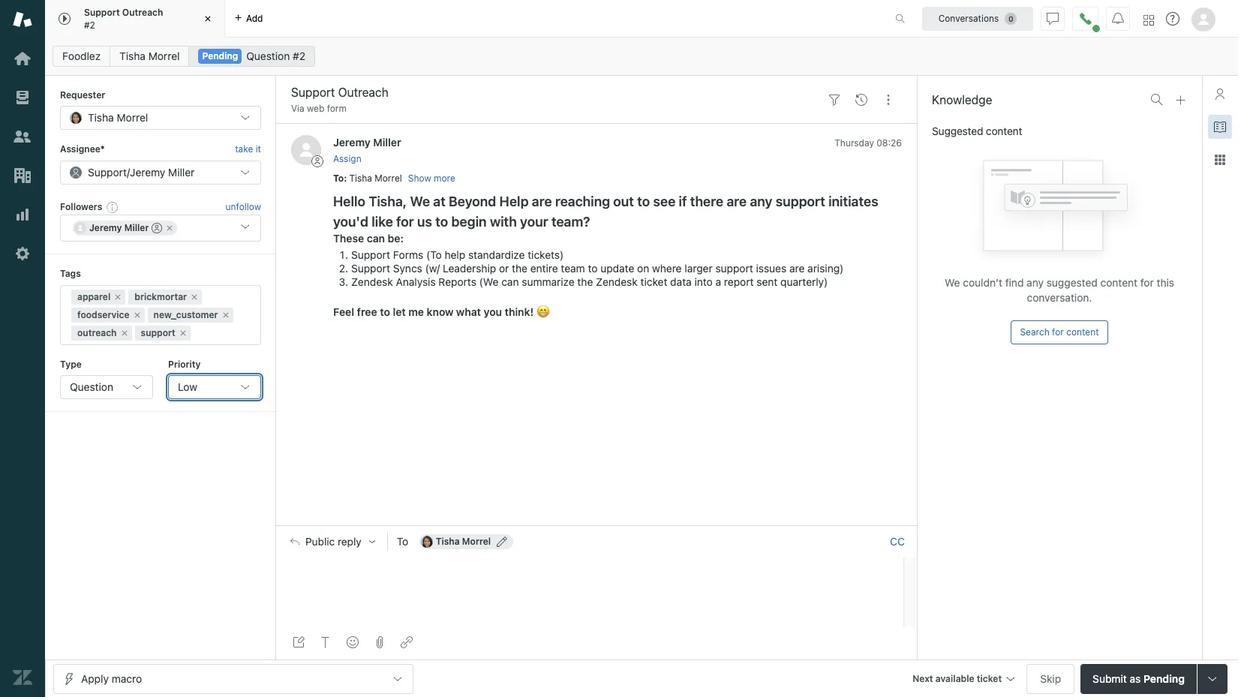 Task type: locate. For each thing, give the bounding box(es) containing it.
morrel inside to : tisha morrel show more
[[375, 172, 402, 184]]

tisha down support outreach #2
[[119, 50, 146, 62]]

1 vertical spatial #2
[[293, 50, 306, 62]]

0 horizontal spatial question
[[70, 381, 113, 393]]

search for content button
[[1011, 321, 1108, 345]]

0 vertical spatial question
[[246, 50, 290, 62]]

jeremy up assign
[[333, 136, 371, 149]]

1 vertical spatial any
[[1027, 276, 1044, 289]]

for up be:
[[396, 214, 414, 230]]

help
[[445, 248, 466, 261]]

0 vertical spatial miller
[[373, 136, 401, 149]]

pending
[[202, 50, 238, 62], [1144, 672, 1185, 685]]

1 vertical spatial remove image
[[190, 292, 199, 301]]

support
[[776, 194, 826, 209], [716, 262, 754, 275], [141, 327, 176, 338]]

are up quarterly)
[[790, 262, 805, 275]]

1 horizontal spatial zendesk
[[596, 276, 638, 288]]

0 horizontal spatial #2
[[84, 19, 95, 30]]

foodlez
[[62, 50, 101, 62]]

remove image for foodservice
[[133, 310, 142, 319]]

miller inside assignee* element
[[168, 166, 195, 178]]

summarize
[[522, 276, 575, 288]]

are
[[532, 194, 552, 209], [727, 194, 747, 209], [790, 262, 805, 275]]

new_customer
[[154, 309, 218, 320]]

miller for jeremy miller
[[124, 222, 149, 234]]

0 vertical spatial tisha morrel
[[119, 50, 180, 62]]

macro
[[112, 672, 142, 685]]

1 vertical spatial question
[[70, 381, 113, 393]]

edit user image
[[497, 537, 508, 547]]

support left initiates
[[776, 194, 826, 209]]

or
[[499, 262, 509, 275]]

entire
[[530, 262, 558, 275]]

0 horizontal spatial zendesk
[[351, 276, 393, 288]]

for inside button
[[1053, 327, 1064, 338]]

2 horizontal spatial remove image
[[190, 292, 199, 301]]

team?
[[552, 214, 590, 230]]

/
[[127, 166, 130, 178]]

question button
[[60, 375, 153, 399]]

content left this on the right
[[1101, 276, 1138, 289]]

zendesk down update
[[596, 276, 638, 288]]

admin image
[[13, 244, 32, 263]]

type
[[60, 358, 82, 370]]

2 horizontal spatial jeremy
[[333, 136, 371, 149]]

tisha morrel down outreach
[[119, 50, 180, 62]]

to left moretisha@foodlez.com icon
[[397, 535, 409, 548]]

remove image up new_customer
[[190, 292, 199, 301]]

1 horizontal spatial question
[[246, 50, 290, 62]]

Subject field
[[288, 83, 818, 101]]

button displays agent's chat status as invisible. image
[[1047, 12, 1059, 24]]

2 vertical spatial miller
[[124, 222, 149, 234]]

0 vertical spatial ticket
[[641, 276, 668, 288]]

remove image down brickmortar
[[133, 310, 142, 319]]

for
[[396, 214, 414, 230], [1141, 276, 1154, 289], [1053, 327, 1064, 338]]

1 horizontal spatial any
[[1027, 276, 1044, 289]]

remove image right new_customer
[[221, 310, 230, 319]]

ticket
[[641, 276, 668, 288], [977, 673, 1002, 684]]

#2 up the "via"
[[293, 50, 306, 62]]

remove image for new_customer
[[221, 310, 230, 319]]

(to
[[426, 248, 442, 261]]

morrel down outreach
[[148, 50, 180, 62]]

miller right /
[[168, 166, 195, 178]]

support outreach #2
[[84, 7, 163, 30]]

miller inside the jeremy miller assign
[[373, 136, 401, 149]]

knowledge
[[932, 93, 993, 107]]

out
[[614, 194, 634, 209]]

jeremy for jeremy miller assign
[[333, 136, 371, 149]]

2 horizontal spatial content
[[1101, 276, 1138, 289]]

morrel up 'tisha,'
[[375, 172, 402, 184]]

thursday
[[835, 138, 874, 149]]

the down team
[[578, 276, 593, 288]]

hello
[[333, 194, 366, 209]]

ticket right 'available'
[[977, 673, 1002, 684]]

next available ticket button
[[906, 664, 1021, 696]]

tab
[[45, 0, 225, 38]]

0 vertical spatial to
[[333, 172, 344, 184]]

for left this on the right
[[1141, 276, 1154, 289]]

jeremy
[[333, 136, 371, 149], [130, 166, 165, 178], [89, 222, 122, 234]]

into
[[695, 276, 713, 288]]

unfollow
[[226, 201, 261, 212]]

close image
[[200, 11, 215, 26]]

take it button
[[235, 142, 261, 157]]

1 horizontal spatial jeremy
[[130, 166, 165, 178]]

0 vertical spatial jeremy
[[333, 136, 371, 149]]

content right 'suggested'
[[986, 125, 1023, 137]]

begin
[[452, 214, 487, 230]]

question inside secondary "element"
[[246, 50, 290, 62]]

1 vertical spatial content
[[1101, 276, 1138, 289]]

priority
[[168, 358, 201, 370]]

2 vertical spatial jeremy
[[89, 222, 122, 234]]

for right search
[[1053, 327, 1064, 338]]

via
[[291, 103, 305, 114]]

tisha right :
[[349, 172, 372, 184]]

support
[[84, 7, 120, 18], [88, 166, 127, 178], [351, 248, 390, 261], [351, 262, 390, 275]]

remove image down new_customer
[[179, 328, 188, 337]]

0 horizontal spatial content
[[986, 125, 1023, 137]]

0 horizontal spatial can
[[367, 232, 385, 245]]

any right 'find'
[[1027, 276, 1044, 289]]

remove image
[[114, 292, 123, 301], [221, 310, 230, 319], [120, 328, 129, 337], [179, 328, 188, 337]]

0 vertical spatial content
[[986, 125, 1023, 137]]

to right the out
[[637, 194, 650, 209]]

2 vertical spatial support
[[141, 327, 176, 338]]

we left at
[[410, 194, 430, 209]]

1 vertical spatial can
[[502, 276, 519, 288]]

pending inside secondary "element"
[[202, 50, 238, 62]]

support down assignee*
[[88, 166, 127, 178]]

to down assign button
[[333, 172, 344, 184]]

1 horizontal spatial remove image
[[165, 224, 174, 233]]

support left outreach
[[84, 7, 120, 18]]

2 vertical spatial content
[[1067, 327, 1099, 338]]

1 horizontal spatial content
[[1067, 327, 1099, 338]]

the right or
[[512, 262, 528, 275]]

format text image
[[320, 637, 332, 649]]

initiates
[[829, 194, 879, 209]]

info on adding followers image
[[107, 201, 119, 213]]

conversations
[[939, 12, 999, 24]]

to
[[637, 194, 650, 209], [436, 214, 448, 230], [588, 262, 598, 275], [380, 306, 390, 318]]

morrel up /
[[117, 111, 148, 124]]

public reply
[[306, 536, 362, 548]]

jeremy inside the jeremy miller assign
[[333, 136, 371, 149]]

jeremy down info on adding followers image
[[89, 222, 122, 234]]

can down or
[[502, 276, 519, 288]]

as
[[1130, 672, 1141, 685]]

2 vertical spatial remove image
[[133, 310, 142, 319]]

0 horizontal spatial we
[[410, 194, 430, 209]]

add link (cmd k) image
[[401, 637, 413, 649]]

#2 up foodlez
[[84, 19, 95, 30]]

pending right as
[[1144, 672, 1185, 685]]

foodlez link
[[53, 46, 110, 67]]

1 vertical spatial tisha morrel
[[88, 111, 148, 124]]

tisha morrel inside requester element
[[88, 111, 148, 124]]

jeremy down requester element
[[130, 166, 165, 178]]

0 vertical spatial we
[[410, 194, 430, 209]]

sent
[[757, 276, 778, 288]]

requester
[[60, 89, 105, 101]]

search
[[1020, 327, 1050, 338]]

1 vertical spatial we
[[945, 276, 960, 289]]

followers
[[60, 201, 102, 212]]

0 horizontal spatial the
[[512, 262, 528, 275]]

content down conversation.
[[1067, 327, 1099, 338]]

tisha inside secondary "element"
[[119, 50, 146, 62]]

#2
[[84, 19, 95, 30], [293, 50, 306, 62]]

to left let at the top
[[380, 306, 390, 318]]

reply
[[338, 536, 362, 548]]

1 vertical spatial pending
[[1144, 672, 1185, 685]]

remove image up the foodservice
[[114, 292, 123, 301]]

remove image right outreach
[[120, 328, 129, 337]]

hello tisha, we at beyond help are reaching out to see if there are any support initiates you'd like for us to begin with your team? these can be: support forms (to help standardize tickets) support syncs (w/ leadership or the entire team to update on where larger support issues are arising) zendesk analysis reports (we can summarize the zendesk ticket data into a report sent quarterly)
[[333, 194, 879, 288]]

user is an agent image
[[152, 223, 162, 234]]

views image
[[13, 88, 32, 107]]

organizations image
[[13, 166, 32, 185]]

can down the like
[[367, 232, 385, 245]]

1 horizontal spatial miller
[[168, 166, 195, 178]]

1 horizontal spatial to
[[397, 535, 409, 548]]

1 horizontal spatial ticket
[[977, 673, 1002, 684]]

zendesk
[[351, 276, 393, 288], [596, 276, 638, 288]]

find
[[1006, 276, 1024, 289]]

apps image
[[1215, 154, 1227, 166]]

2 vertical spatial for
[[1053, 327, 1064, 338]]

ticket inside hello tisha, we at beyond help are reaching out to see if there are any support initiates you'd like for us to begin with your team? these can be: support forms (to help standardize tickets) support syncs (w/ leadership or the entire team to update on where larger support issues are arising) zendesk analysis reports (we can summarize the zendesk ticket data into a report sent quarterly)
[[641, 276, 668, 288]]

suggested content
[[932, 125, 1023, 137]]

1 vertical spatial miller
[[168, 166, 195, 178]]

jeremy miller assign
[[333, 136, 401, 164]]

foodservice
[[77, 309, 130, 320]]

tisha
[[119, 50, 146, 62], [88, 111, 114, 124], [349, 172, 372, 184], [436, 536, 460, 547]]

notifications image
[[1112, 12, 1124, 24]]

help
[[500, 194, 529, 209]]

question inside popup button
[[70, 381, 113, 393]]

this
[[1157, 276, 1175, 289]]

reports
[[439, 276, 477, 288]]

remove image for support
[[179, 328, 188, 337]]

a
[[716, 276, 722, 288]]

tisha morrel down requester
[[88, 111, 148, 124]]

support up report
[[716, 262, 754, 275]]

to for to
[[397, 535, 409, 548]]

remove image right user is an agent image
[[165, 224, 174, 233]]

1 vertical spatial ticket
[[977, 673, 1002, 684]]

1 vertical spatial to
[[397, 535, 409, 548]]

0 vertical spatial #2
[[84, 19, 95, 30]]

miller left user is an agent image
[[124, 222, 149, 234]]

Thursday 08:26 text field
[[835, 138, 902, 149]]

0 horizontal spatial ticket
[[641, 276, 668, 288]]

remove image for apparel
[[114, 292, 123, 301]]

question down add
[[246, 50, 290, 62]]

0 horizontal spatial for
[[396, 214, 414, 230]]

#2 inside support outreach #2
[[84, 19, 95, 30]]

1 horizontal spatial #2
[[293, 50, 306, 62]]

remove image
[[165, 224, 174, 233], [190, 292, 199, 301], [133, 310, 142, 319]]

feel
[[333, 306, 354, 318]]

pending down close image on the left of the page
[[202, 50, 238, 62]]

tisha morrel
[[119, 50, 180, 62], [88, 111, 148, 124], [436, 536, 491, 547]]

0 horizontal spatial are
[[532, 194, 552, 209]]

quarterly)
[[781, 276, 828, 288]]

2 vertical spatial tisha morrel
[[436, 536, 491, 547]]

add
[[246, 12, 263, 24]]

(we
[[479, 276, 499, 288]]

skip
[[1041, 672, 1062, 685]]

filter image
[[829, 94, 841, 106]]

events image
[[856, 94, 868, 106]]

see
[[653, 194, 676, 209]]

tisha morrel right moretisha@foodlez.com icon
[[436, 536, 491, 547]]

0 horizontal spatial pending
[[202, 50, 238, 62]]

remove image for brickmortar
[[190, 292, 199, 301]]

data
[[670, 276, 692, 288]]

support down new_customer
[[141, 327, 176, 338]]

2 horizontal spatial miller
[[373, 136, 401, 149]]

tisha inside to : tisha morrel show more
[[349, 172, 372, 184]]

1 vertical spatial jeremy
[[130, 166, 165, 178]]

0 horizontal spatial to
[[333, 172, 344, 184]]

0 horizontal spatial remove image
[[133, 310, 142, 319]]

question down type
[[70, 381, 113, 393]]

0 vertical spatial pending
[[202, 50, 238, 62]]

1 horizontal spatial we
[[945, 276, 960, 289]]

for inside hello tisha, we at beyond help are reaching out to see if there are any support initiates you'd like for us to begin with your team? these can be: support forms (to help standardize tickets) support syncs (w/ leadership or the entire team to update on where larger support issues are arising) zendesk analysis reports (we can summarize the zendesk ticket data into a report sent quarterly)
[[396, 214, 414, 230]]

we left couldn't at the right top of the page
[[945, 276, 960, 289]]

couldn't
[[963, 276, 1003, 289]]

tab containing support outreach
[[45, 0, 225, 38]]

search for content
[[1020, 327, 1099, 338]]

0 horizontal spatial jeremy
[[89, 222, 122, 234]]

0 horizontal spatial miller
[[124, 222, 149, 234]]

1 vertical spatial support
[[716, 262, 754, 275]]

displays possible ticket submission types image
[[1207, 673, 1219, 685]]

1 horizontal spatial can
[[502, 276, 519, 288]]

1 zendesk from the left
[[351, 276, 393, 288]]

create or request article image
[[1176, 94, 1188, 106]]

analysis
[[396, 276, 436, 288]]

to inside to : tisha morrel show more
[[333, 172, 344, 184]]

miller inside jeremy miller option
[[124, 222, 149, 234]]

are up the your
[[532, 194, 552, 209]]

morrel inside requester element
[[117, 111, 148, 124]]

1 horizontal spatial pending
[[1144, 672, 1185, 685]]

1 horizontal spatial for
[[1053, 327, 1064, 338]]

2 horizontal spatial for
[[1141, 276, 1154, 289]]

ticket down on
[[641, 276, 668, 288]]

tisha down requester
[[88, 111, 114, 124]]

1 horizontal spatial the
[[578, 276, 593, 288]]

more
[[434, 173, 456, 184]]

2 horizontal spatial support
[[776, 194, 826, 209]]

followers element
[[60, 215, 261, 242]]

jeremy inside assignee* element
[[130, 166, 165, 178]]

1 vertical spatial for
[[1141, 276, 1154, 289]]

miller up to : tisha morrel show more
[[373, 136, 401, 149]]

show more button
[[408, 172, 456, 185]]

0 vertical spatial can
[[367, 232, 385, 245]]

are right 'there'
[[727, 194, 747, 209]]

0 vertical spatial any
[[750, 194, 773, 209]]

any inside hello tisha, we at beyond help are reaching out to see if there are any support initiates you'd like for us to begin with your team? these can be: support forms (to help standardize tickets) support syncs (w/ leadership or the entire team to update on where larger support issues are arising) zendesk analysis reports (we can summarize the zendesk ticket data into a report sent quarterly)
[[750, 194, 773, 209]]

jeremy inside option
[[89, 222, 122, 234]]

any right 'there'
[[750, 194, 773, 209]]

0 horizontal spatial any
[[750, 194, 773, 209]]

tisha inside requester element
[[88, 111, 114, 124]]

zendesk up free
[[351, 276, 393, 288]]

tisha morrel inside secondary "element"
[[119, 50, 180, 62]]

0 vertical spatial for
[[396, 214, 414, 230]]

support down these
[[351, 248, 390, 261]]

available
[[936, 673, 975, 684]]

for inside we couldn't find any suggested content for this conversation.
[[1141, 276, 1154, 289]]

requester element
[[60, 106, 261, 130]]



Task type: vqa. For each thing, say whether or not it's contained in the screenshot.
the right can
yes



Task type: describe. For each thing, give the bounding box(es) containing it.
#2 inside secondary "element"
[[293, 50, 306, 62]]

let
[[393, 306, 406, 318]]

apply
[[81, 672, 109, 685]]

customer context image
[[1215, 88, 1227, 100]]

morrel inside secondary "element"
[[148, 50, 180, 62]]

1 vertical spatial the
[[578, 276, 593, 288]]

tisha morrel link
[[110, 46, 190, 67]]

moretisha@foodlez.com image
[[421, 536, 433, 548]]

forms
[[393, 248, 424, 261]]

cc button
[[890, 535, 905, 549]]

customers image
[[13, 127, 32, 146]]

2 horizontal spatial are
[[790, 262, 805, 275]]

submit as pending
[[1093, 672, 1185, 685]]

conversation.
[[1027, 291, 1092, 304]]

update
[[601, 262, 635, 275]]

you'd
[[333, 214, 369, 230]]

remove image for outreach
[[120, 328, 129, 337]]

reporting image
[[13, 205, 32, 224]]

jeremy for jeremy miller
[[89, 222, 122, 234]]

suggested
[[932, 125, 984, 137]]

we inside hello tisha, we at beyond help are reaching out to see if there are any support initiates you'd like for us to begin with your team? these can be: support forms (to help standardize tickets) support syncs (w/ leadership or the entire team to update on where larger support issues are arising) zendesk analysis reports (we can summarize the zendesk ticket data into a report sent quarterly)
[[410, 194, 430, 209]]

content inside we couldn't find any suggested content for this conversation.
[[1101, 276, 1138, 289]]

think!
[[505, 306, 534, 318]]

secondary element
[[45, 41, 1239, 71]]

tisha right moretisha@foodlez.com icon
[[436, 536, 460, 547]]

assign button
[[333, 152, 362, 166]]

jeremy miller link
[[333, 136, 401, 149]]

zendesk image
[[13, 668, 32, 688]]

avatar image
[[291, 135, 321, 165]]

feel free to let me know what you think! 😁️
[[333, 306, 550, 318]]

main element
[[0, 0, 45, 697]]

suggested
[[1047, 276, 1098, 289]]

0 vertical spatial remove image
[[165, 224, 174, 233]]

on
[[637, 262, 650, 275]]

to right team
[[588, 262, 598, 275]]

unfollow button
[[226, 200, 261, 214]]

these
[[333, 232, 364, 245]]

0 vertical spatial support
[[776, 194, 826, 209]]

free
[[357, 306, 377, 318]]

content inside button
[[1067, 327, 1099, 338]]

(w/
[[425, 262, 440, 275]]

apply macro
[[81, 672, 142, 685]]

take it
[[235, 144, 261, 155]]

support inside support outreach #2
[[84, 7, 120, 18]]

0 vertical spatial the
[[512, 262, 528, 275]]

add attachment image
[[374, 637, 386, 649]]

leadership
[[443, 262, 496, 275]]

beyond
[[449, 194, 496, 209]]

tisha morrel for requester
[[88, 111, 148, 124]]

knowledge image
[[1215, 121, 1227, 133]]

conversations button
[[923, 6, 1034, 30]]

tisha,
[[369, 194, 407, 209]]

assignee*
[[60, 144, 105, 155]]

arising)
[[808, 262, 844, 275]]

thursday 08:26
[[835, 138, 902, 149]]

web
[[307, 103, 325, 114]]

low button
[[168, 375, 261, 399]]

question #2
[[246, 50, 306, 62]]

outreach
[[77, 327, 117, 338]]

tags
[[60, 268, 81, 279]]

question for question #2
[[246, 50, 290, 62]]

jeremy miller option
[[73, 221, 177, 236]]

get help image
[[1167, 12, 1180, 26]]

larger
[[685, 262, 713, 275]]

support inside assignee* element
[[88, 166, 127, 178]]

millerjeremy500@gmail.com image
[[74, 222, 86, 234]]

what
[[456, 306, 481, 318]]

form
[[327, 103, 347, 114]]

team
[[561, 262, 585, 275]]

😁️
[[536, 306, 550, 318]]

morrel left edit user icon
[[462, 536, 491, 547]]

next
[[913, 673, 934, 684]]

report
[[724, 276, 754, 288]]

1 horizontal spatial support
[[716, 262, 754, 275]]

tickets)
[[528, 248, 564, 261]]

it
[[256, 144, 261, 155]]

me
[[409, 306, 424, 318]]

jeremy miller
[[89, 222, 149, 234]]

assignee* element
[[60, 160, 261, 184]]

to right the us
[[436, 214, 448, 230]]

support left syncs
[[351, 262, 390, 275]]

show
[[408, 173, 431, 184]]

at
[[433, 194, 446, 209]]

we inside we couldn't find any suggested content for this conversation.
[[945, 276, 960, 289]]

08:26
[[877, 138, 902, 149]]

hide composer image
[[591, 520, 603, 532]]

:
[[344, 172, 347, 184]]

zendesk products image
[[1144, 15, 1155, 25]]

take
[[235, 144, 253, 155]]

syncs
[[393, 262, 422, 275]]

any inside we couldn't find any suggested content for this conversation.
[[1027, 276, 1044, 289]]

get started image
[[13, 49, 32, 68]]

with
[[490, 214, 517, 230]]

us
[[417, 214, 432, 230]]

draft mode image
[[293, 637, 305, 649]]

assign
[[333, 153, 362, 164]]

know
[[427, 306, 454, 318]]

ticket actions image
[[883, 94, 895, 106]]

1 horizontal spatial are
[[727, 194, 747, 209]]

search image
[[1152, 94, 1164, 106]]

zendesk support image
[[13, 10, 32, 29]]

ticket inside popup button
[[977, 673, 1002, 684]]

issues
[[756, 262, 787, 275]]

your
[[520, 214, 548, 230]]

cc
[[890, 535, 905, 548]]

tisha morrel for to
[[436, 536, 491, 547]]

tabs tab list
[[45, 0, 880, 38]]

miller for jeremy miller assign
[[373, 136, 401, 149]]

there
[[690, 194, 724, 209]]

be:
[[388, 232, 404, 245]]

0 horizontal spatial support
[[141, 327, 176, 338]]

2 zendesk from the left
[[596, 276, 638, 288]]

question for question
[[70, 381, 113, 393]]

next available ticket
[[913, 673, 1002, 684]]

insert emojis image
[[347, 637, 359, 649]]

we couldn't find any suggested content for this conversation.
[[945, 276, 1175, 304]]

to for to : tisha morrel show more
[[333, 172, 344, 184]]

if
[[679, 194, 687, 209]]

add button
[[225, 0, 272, 37]]



